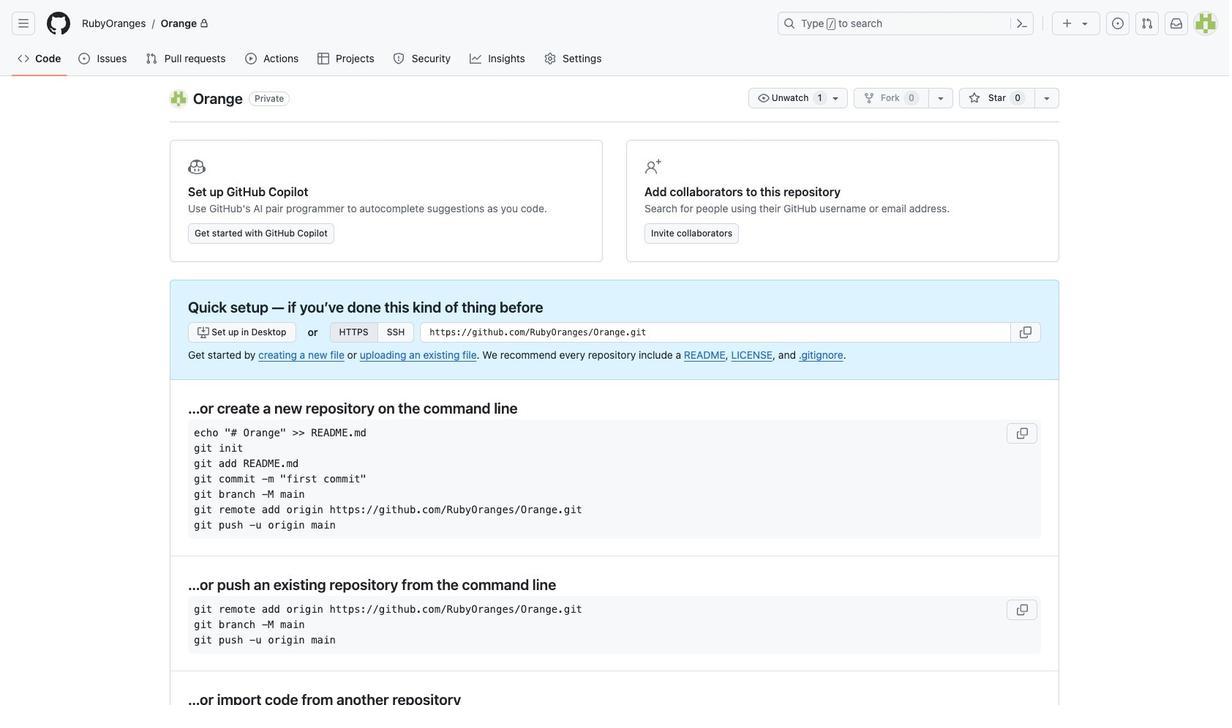 Task type: locate. For each thing, give the bounding box(es) containing it.
notifications image
[[1171, 18, 1183, 29]]

homepage image
[[47, 12, 70, 35]]

git pull request image
[[1142, 18, 1154, 29], [145, 53, 157, 64]]

gear image
[[544, 53, 556, 64]]

0 horizontal spatial git pull request image
[[145, 53, 157, 64]]

0 horizontal spatial issue opened image
[[79, 53, 90, 64]]

eye image
[[758, 92, 770, 104]]

list
[[76, 12, 769, 35]]

command palette image
[[1017, 18, 1029, 29]]

person add image
[[645, 158, 663, 176]]

lock image
[[200, 19, 209, 28]]

issue opened image
[[1113, 18, 1125, 29], [79, 53, 90, 64]]

1 vertical spatial copy to clipboard image
[[1017, 427, 1029, 439]]

repo forked image
[[864, 92, 876, 104]]

play image
[[245, 53, 257, 64]]

issue opened image for the rightmost git pull request image
[[1113, 18, 1125, 29]]

desktop download image
[[198, 327, 209, 338]]

copy to clipboard image
[[1021, 327, 1032, 338], [1017, 427, 1029, 439], [1017, 604, 1029, 615]]

issue opened image right "code" image
[[79, 53, 90, 64]]

table image
[[317, 53, 329, 64]]

issue opened image right triangle down image
[[1113, 18, 1125, 29]]

0 vertical spatial git pull request image
[[1142, 18, 1154, 29]]

0 vertical spatial copy to clipboard image
[[1021, 327, 1032, 338]]

1 vertical spatial issue opened image
[[79, 53, 90, 64]]

1 horizontal spatial issue opened image
[[1113, 18, 1125, 29]]

0 vertical spatial issue opened image
[[1113, 18, 1125, 29]]

0 users starred this repository element
[[1010, 91, 1026, 105]]



Task type: describe. For each thing, give the bounding box(es) containing it.
graph image
[[470, 53, 481, 64]]

star image
[[969, 92, 981, 104]]

copilot image
[[188, 158, 206, 176]]

issue opened image for git pull request image to the bottom
[[79, 53, 90, 64]]

owner avatar image
[[170, 90, 187, 108]]

see your forks of this repository image
[[935, 92, 947, 104]]

add this repository to a list image
[[1042, 92, 1054, 104]]

2 vertical spatial copy to clipboard image
[[1017, 604, 1029, 615]]

shield image
[[393, 53, 405, 64]]

Clone URL text field
[[420, 322, 1012, 343]]

1 vertical spatial git pull request image
[[145, 53, 157, 64]]

triangle down image
[[1080, 18, 1092, 29]]

plus image
[[1062, 18, 1074, 29]]

code image
[[18, 53, 29, 64]]

1 horizontal spatial git pull request image
[[1142, 18, 1154, 29]]



Task type: vqa. For each thing, say whether or not it's contained in the screenshot.
'See your forks of this repository' icon
yes



